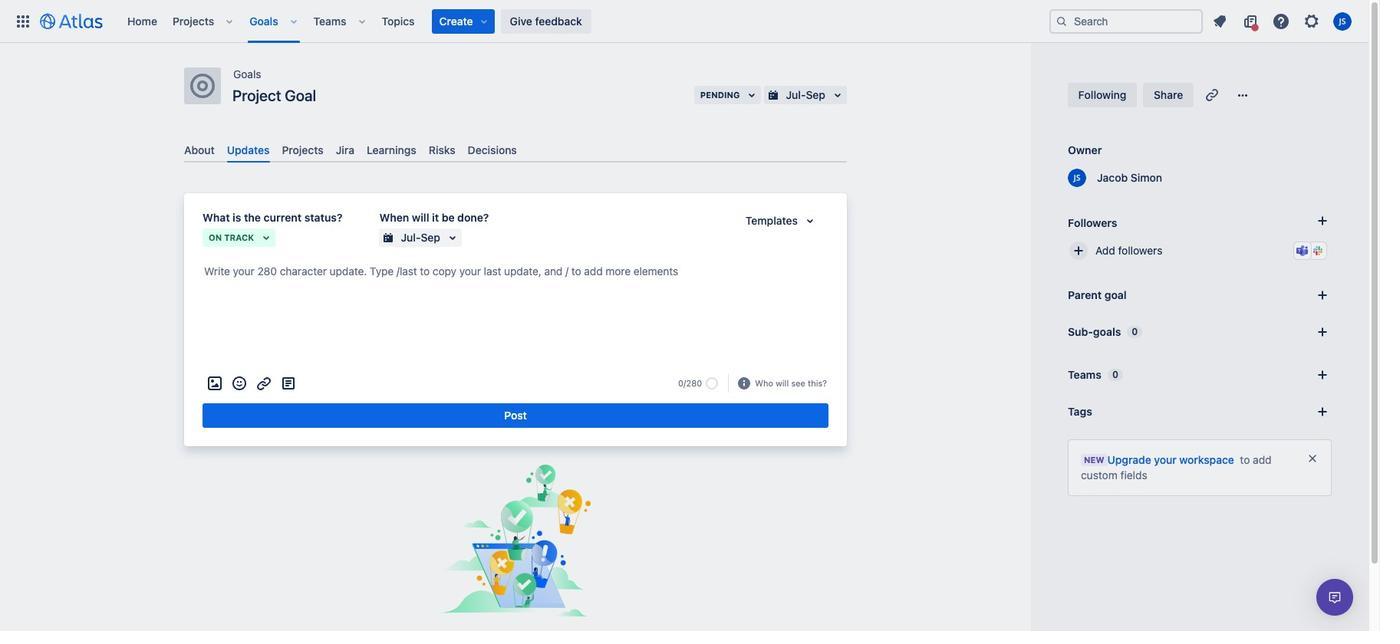 Task type: vqa. For each thing, say whether or not it's contained in the screenshot.
"Search teams" IMAGE
no



Task type: describe. For each thing, give the bounding box(es) containing it.
sep
[[421, 231, 440, 244]]

share button
[[1143, 83, 1194, 107]]

to
[[1240, 454, 1250, 467]]

post button
[[203, 404, 829, 428]]

msteams logo showing  channels are connected to this goal image
[[1297, 245, 1309, 257]]

slack logo showing nan channels are connected to this goal image
[[1312, 245, 1325, 257]]

teams link
[[309, 9, 351, 33]]

open intercom messenger image
[[1326, 589, 1344, 607]]

followers
[[1119, 244, 1163, 257]]

1 horizontal spatial teams
[[1068, 368, 1102, 381]]

banner containing home
[[0, 0, 1369, 43]]

tags
[[1068, 405, 1093, 418]]

Main content area, start typing to enter text. text field
[[203, 263, 829, 286]]

on track button
[[203, 229, 276, 247]]

current
[[264, 211, 302, 224]]

goals project goal
[[233, 68, 316, 104]]

teams inside teams link
[[314, 14, 347, 27]]

give
[[510, 14, 532, 27]]

home link
[[123, 9, 162, 33]]

templates
[[746, 214, 798, 227]]

status?
[[304, 211, 343, 224]]

your
[[1154, 454, 1177, 467]]

learnings
[[367, 144, 417, 157]]

when will it be done?
[[379, 211, 489, 224]]

give feedback button
[[501, 9, 592, 33]]

fields
[[1121, 469, 1148, 482]]

jul-
[[401, 231, 421, 244]]

what
[[203, 211, 230, 224]]

decisions
[[468, 144, 517, 157]]

parent goal
[[1068, 289, 1127, 302]]

the
[[244, 211, 261, 224]]

risks
[[429, 144, 456, 157]]

0 for sub-goals
[[1132, 326, 1138, 338]]

jul-sep button
[[379, 229, 462, 247]]

track
[[224, 233, 254, 243]]

following
[[1079, 88, 1127, 101]]

add a follower image
[[1314, 212, 1332, 230]]

jul-sep
[[401, 231, 440, 244]]

1 vertical spatial goals link
[[233, 65, 261, 84]]

who will see this?
[[755, 378, 827, 388]]

top element
[[9, 0, 1050, 43]]

when
[[379, 211, 409, 224]]

goals for goals project goal
[[233, 68, 261, 81]]

0/280
[[678, 378, 702, 388]]

topics
[[382, 14, 415, 27]]

goal
[[285, 87, 316, 104]]

who will see this? button
[[754, 377, 829, 391]]

upgrade
[[1108, 454, 1152, 467]]

close banner image
[[1307, 453, 1319, 465]]

done?
[[458, 211, 489, 224]]

be
[[442, 211, 455, 224]]

post
[[504, 409, 527, 422]]

following button
[[1068, 83, 1137, 107]]

goal icon image
[[190, 74, 215, 98]]

sub-
[[1068, 325, 1093, 338]]



Task type: locate. For each thing, give the bounding box(es) containing it.
to add custom fields
[[1081, 454, 1272, 482]]

0 horizontal spatial 0
[[1113, 369, 1119, 381]]

parent
[[1068, 289, 1102, 302]]

0 right 'goals'
[[1132, 326, 1138, 338]]

teams left topics
[[314, 14, 347, 27]]

this?
[[808, 378, 827, 388]]

Search field
[[1050, 9, 1203, 33]]

will
[[412, 211, 429, 224], [776, 378, 789, 388]]

1 vertical spatial projects
[[282, 144, 324, 157]]

jira
[[336, 144, 355, 157]]

1 horizontal spatial 0
[[1132, 326, 1138, 338]]

workspace
[[1180, 454, 1235, 467]]

teams
[[314, 14, 347, 27], [1068, 368, 1102, 381]]

1 horizontal spatial projects
[[282, 144, 324, 157]]

0 vertical spatial teams
[[314, 14, 347, 27]]

insert link image
[[255, 375, 273, 393]]

0 vertical spatial projects
[[173, 14, 214, 27]]

0 horizontal spatial teams
[[314, 14, 347, 27]]

will left the "see"
[[776, 378, 789, 388]]

1 vertical spatial teams
[[1068, 368, 1102, 381]]

is
[[233, 211, 241, 224]]

home
[[127, 14, 157, 27]]

share
[[1154, 88, 1183, 101]]

who
[[755, 378, 774, 388]]

project
[[233, 87, 281, 104]]

0 for teams
[[1113, 369, 1119, 381]]

teams up tags
[[1068, 368, 1102, 381]]

on
[[209, 233, 222, 243]]

insert emoji image
[[230, 375, 249, 393]]

new
[[1084, 455, 1105, 465]]

goals link up goals project goal
[[245, 9, 283, 33]]

add followers button
[[1062, 234, 1338, 268]]

0 horizontal spatial will
[[412, 211, 429, 224]]

1 vertical spatial goals
[[233, 68, 261, 81]]

projects right home
[[173, 14, 214, 27]]

goals for goals
[[250, 14, 278, 27]]

goals up project
[[233, 68, 261, 81]]

add followers
[[1096, 244, 1163, 257]]

1 horizontal spatial will
[[776, 378, 789, 388]]

will inside who will see this? dropdown button
[[776, 378, 789, 388]]

goals inside top element
[[250, 14, 278, 27]]

tab list containing about
[[178, 137, 853, 163]]

new upgrade your workspace
[[1084, 454, 1235, 467]]

0 vertical spatial goals link
[[245, 9, 283, 33]]

1 vertical spatial 0
[[1113, 369, 1119, 381]]

1 vertical spatial will
[[776, 378, 789, 388]]

0 horizontal spatial projects
[[173, 14, 214, 27]]

projects link
[[168, 9, 219, 33]]

goals
[[1093, 325, 1121, 338]]

goals link
[[245, 9, 283, 33], [233, 65, 261, 84]]

0 vertical spatial will
[[412, 211, 429, 224]]

topics link
[[377, 9, 419, 33]]

see
[[791, 378, 806, 388]]

0
[[1132, 326, 1138, 338], [1113, 369, 1119, 381]]

will left it
[[412, 211, 429, 224]]

it
[[432, 211, 439, 224]]

followers
[[1068, 216, 1118, 229]]

add files, videos, or images image
[[206, 375, 224, 393]]

0 vertical spatial 0
[[1132, 326, 1138, 338]]

templates button
[[737, 212, 829, 230]]

goals up goals project goal
[[250, 14, 278, 27]]

0 vertical spatial goals
[[250, 14, 278, 27]]

updates
[[227, 144, 270, 157]]

goals link inside top element
[[245, 9, 283, 33]]

on track
[[209, 233, 254, 243]]

give feedback
[[510, 14, 582, 27]]

goals link up project
[[233, 65, 261, 84]]

custom
[[1081, 469, 1118, 482]]

0 down 'goals'
[[1113, 369, 1119, 381]]

goals inside goals project goal
[[233, 68, 261, 81]]

about
[[184, 144, 215, 157]]

will for when
[[412, 211, 429, 224]]

tab list
[[178, 137, 853, 163]]

projects inside projects link
[[173, 14, 214, 27]]

will for who
[[776, 378, 789, 388]]

goals
[[250, 14, 278, 27], [233, 68, 261, 81]]

help image
[[1272, 12, 1291, 30]]

feedback
[[535, 14, 582, 27]]

banner
[[0, 0, 1369, 43]]

owner
[[1068, 144, 1102, 157]]

add follower image
[[1070, 242, 1088, 260]]

search image
[[1056, 15, 1068, 27]]

add
[[1253, 454, 1272, 467]]

goal
[[1105, 289, 1127, 302]]

projects
[[173, 14, 214, 27], [282, 144, 324, 157]]

add
[[1096, 244, 1116, 257]]

what is the current status?
[[203, 211, 343, 224]]

sub-goals
[[1068, 325, 1121, 338]]

projects left "jira"
[[282, 144, 324, 157]]



